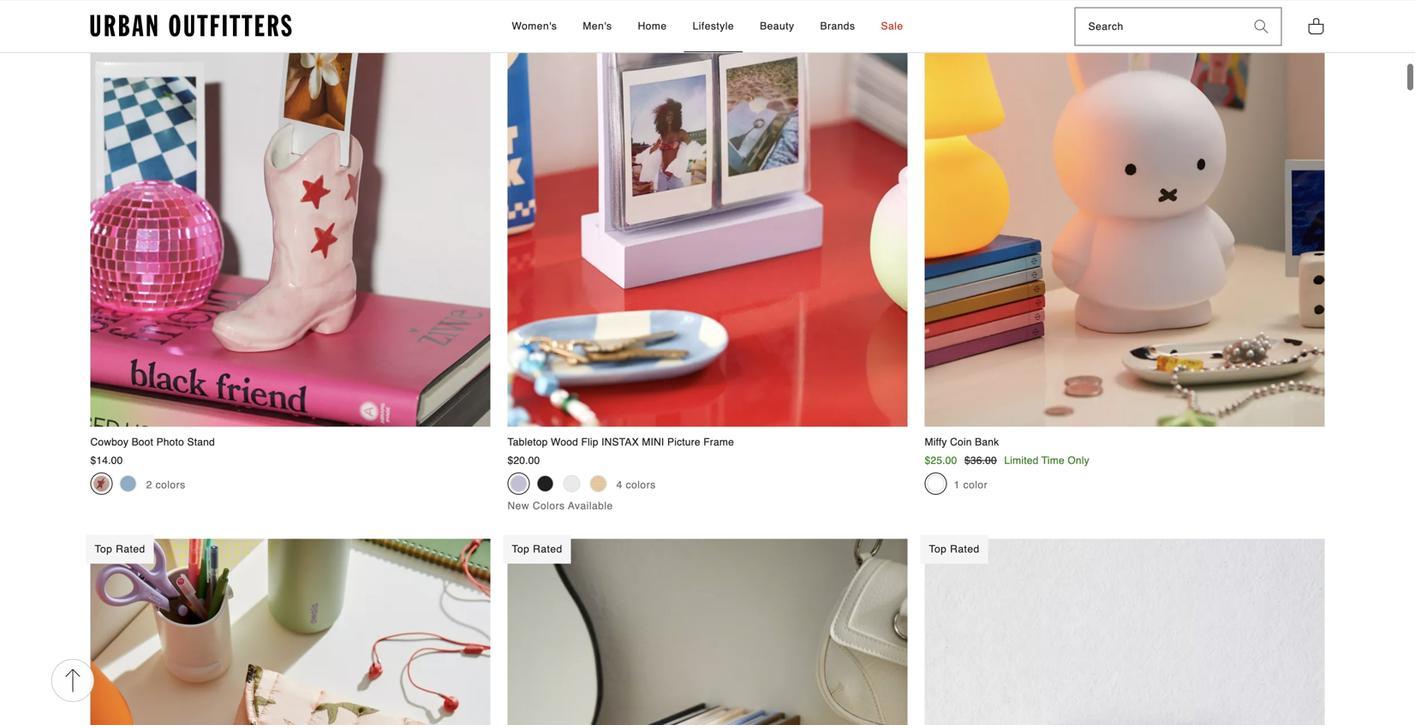 Task type: describe. For each thing, give the bounding box(es) containing it.
color
[[964, 480, 988, 492]]

time
[[1042, 455, 1065, 467]]

men's
[[583, 20, 612, 32]]

wood image
[[590, 475, 607, 493]]

2
[[146, 480, 152, 492]]

bank
[[975, 436, 999, 448]]

tabletop wood flip instax mini picture frame
[[508, 436, 734, 448]]

miffy coin bank
[[925, 436, 999, 448]]

colors for 2 colors
[[156, 480, 186, 492]]

original price: $20.00 element
[[508, 455, 540, 467]]

new colors available
[[508, 500, 613, 512]]

$14.00
[[90, 455, 123, 467]]

rated for uo instax mini photo album
[[950, 544, 980, 556]]

cowboy boot photo stand link
[[90, 0, 491, 450]]

miffy
[[925, 436, 947, 448]]

sale link
[[873, 1, 912, 52]]

4 colors
[[617, 480, 656, 492]]

beauty link
[[752, 1, 803, 52]]

$25.00
[[925, 455, 957, 467]]

top rated for baggu puffy 16" recycled laptop sleeve image
[[95, 544, 145, 556]]

miffy coin bank link
[[925, 0, 1325, 450]]

original price: $14.00 element
[[90, 455, 123, 467]]

top for baggu puffy 16" recycled laptop sleeve image
[[95, 544, 113, 556]]

lavender image
[[510, 475, 527, 493]]

sale price: $25.00 element
[[925, 455, 957, 467]]

urban outfitters image
[[90, 15, 292, 37]]

rated for little books of fashion series by wellback publishing image at the bottom of the page
[[533, 544, 563, 556]]

new
[[508, 500, 530, 512]]

wood
[[551, 436, 578, 448]]

stand
[[187, 436, 215, 448]]

miffy coin bank image
[[925, 0, 1325, 427]]

colors
[[533, 500, 565, 512]]

cowboy boot photo stand image
[[90, 0, 491, 427]]

rated for baggu puffy 16" recycled laptop sleeve image
[[116, 544, 145, 556]]

home
[[638, 20, 667, 32]]

top for little books of fashion series by wellback publishing image at the bottom of the page
[[512, 544, 530, 556]]

only
[[1068, 455, 1090, 467]]

top rated for uo instax mini photo album
[[929, 544, 980, 556]]

1
[[954, 480, 960, 492]]

cowboy
[[90, 436, 129, 448]]

beauty
[[760, 20, 795, 32]]

top rated for little books of fashion series by wellback publishing image at the bottom of the page
[[512, 544, 563, 556]]

women's link
[[503, 1, 566, 52]]

brands
[[820, 20, 856, 32]]

pink image
[[93, 475, 110, 493]]

4
[[617, 480, 623, 492]]

uo instax mini photo album image
[[925, 540, 1325, 726]]



Task type: vqa. For each thing, say whether or not it's contained in the screenshot.
Original price: $36.00 element in the right bottom of the page
yes



Task type: locate. For each thing, give the bounding box(es) containing it.
1 horizontal spatial top
[[512, 544, 530, 556]]

1 top from the left
[[95, 544, 113, 556]]

mini
[[642, 436, 664, 448]]

sky image
[[120, 475, 137, 493]]

my shopping bag image
[[1308, 16, 1325, 35]]

white image left 1
[[928, 475, 945, 493]]

1 color
[[954, 480, 988, 492]]

top rated down sky image
[[95, 544, 145, 556]]

women's
[[512, 20, 557, 32]]

0 horizontal spatial top
[[95, 544, 113, 556]]

men's link
[[574, 1, 621, 52]]

2 horizontal spatial rated
[[950, 544, 980, 556]]

2 top from the left
[[512, 544, 530, 556]]

search image
[[1255, 20, 1269, 34]]

top rated down 1
[[929, 544, 980, 556]]

brands link
[[812, 1, 864, 52]]

2 rated from the left
[[533, 544, 563, 556]]

home link
[[629, 1, 676, 52]]

rated down colors
[[533, 544, 563, 556]]

2 top rated from the left
[[512, 544, 563, 556]]

0 horizontal spatial top rated link
[[86, 535, 491, 726]]

picture
[[667, 436, 701, 448]]

white image
[[563, 475, 580, 493], [928, 475, 945, 493]]

3 top rated from the left
[[929, 544, 980, 556]]

colors for 4 colors
[[626, 480, 656, 492]]

1 white image from the left
[[563, 475, 580, 493]]

top
[[95, 544, 113, 556], [512, 544, 530, 556], [929, 544, 947, 556]]

3 top from the left
[[929, 544, 947, 556]]

top rated
[[95, 544, 145, 556], [512, 544, 563, 556], [929, 544, 980, 556]]

0 horizontal spatial colors
[[156, 480, 186, 492]]

2 colors from the left
[[626, 480, 656, 492]]

tabletop wood flip instax mini picture frame link
[[508, 0, 908, 450]]

1 colors from the left
[[156, 480, 186, 492]]

tabletop wood flip instax mini picture frame image
[[508, 0, 908, 427]]

rated down sky image
[[116, 544, 145, 556]]

2 top rated link from the left
[[503, 535, 908, 726]]

2 horizontal spatial top rated link
[[921, 535, 1325, 726]]

1 horizontal spatial colors
[[626, 480, 656, 492]]

2 colors
[[146, 480, 186, 492]]

0 horizontal spatial white image
[[563, 475, 580, 493]]

1 horizontal spatial rated
[[533, 544, 563, 556]]

3 rated from the left
[[950, 544, 980, 556]]

1 top rated link from the left
[[86, 535, 491, 726]]

main navigation element
[[358, 1, 1058, 52]]

Search text field
[[1076, 8, 1242, 45]]

top for uo instax mini photo album
[[929, 544, 947, 556]]

colors right 2
[[156, 480, 186, 492]]

3 top rated link from the left
[[921, 535, 1325, 726]]

1 rated from the left
[[116, 544, 145, 556]]

top rated down colors
[[512, 544, 563, 556]]

little books of fashion series by wellback publishing image
[[508, 540, 908, 726]]

rated
[[116, 544, 145, 556], [533, 544, 563, 556], [950, 544, 980, 556]]

baggu puffy 16" recycled laptop sleeve image
[[90, 540, 491, 726]]

1 horizontal spatial top rated link
[[503, 535, 908, 726]]

2 white image from the left
[[928, 475, 945, 493]]

2 horizontal spatial top rated
[[929, 544, 980, 556]]

0 horizontal spatial top rated
[[95, 544, 145, 556]]

2 horizontal spatial top
[[929, 544, 947, 556]]

1 top rated from the left
[[95, 544, 145, 556]]

$20.00
[[508, 455, 540, 467]]

sale
[[881, 20, 904, 32]]

$36.00
[[965, 455, 997, 467]]

coin
[[950, 436, 972, 448]]

top rated link
[[86, 535, 491, 726], [503, 535, 908, 726], [921, 535, 1325, 726]]

white image up new colors available
[[563, 475, 580, 493]]

colors
[[156, 480, 186, 492], [626, 480, 656, 492]]

None search field
[[1076, 8, 1242, 45]]

photo
[[156, 436, 184, 448]]

1 horizontal spatial top rated
[[512, 544, 563, 556]]

black image
[[537, 475, 554, 493]]

rated down 1 color
[[950, 544, 980, 556]]

lifestyle link
[[684, 1, 743, 52]]

original price: $36.00 element
[[965, 455, 997, 467]]

boot
[[132, 436, 153, 448]]

instax
[[602, 436, 639, 448]]

cowboy boot photo stand
[[90, 436, 215, 448]]

lifestyle
[[693, 20, 734, 32]]

$25.00 $36.00 limited time only
[[925, 455, 1090, 467]]

available
[[568, 500, 613, 512]]

frame
[[704, 436, 734, 448]]

flip
[[581, 436, 599, 448]]

0 horizontal spatial rated
[[116, 544, 145, 556]]

1 horizontal spatial white image
[[928, 475, 945, 493]]

colors right 4
[[626, 480, 656, 492]]

limited
[[1005, 455, 1039, 467]]

tabletop
[[508, 436, 548, 448]]



